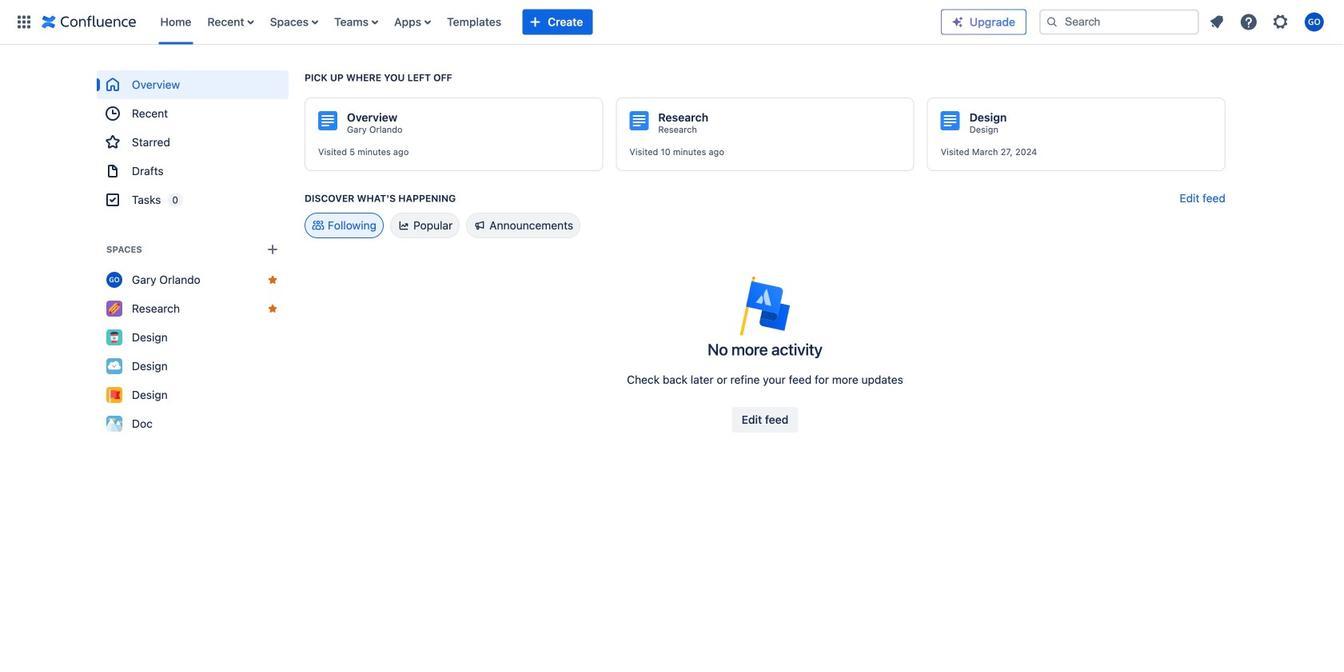 Task type: locate. For each thing, give the bounding box(es) containing it.
0 horizontal spatial list
[[152, 0, 941, 44]]

confluence image
[[42, 12, 136, 32], [42, 12, 136, 32]]

None search field
[[1040, 9, 1200, 35]]

1 horizontal spatial list
[[1203, 8, 1334, 36]]

1 unstar this space image from the top
[[266, 274, 279, 286]]

create a space image
[[263, 240, 282, 259]]

banner
[[0, 0, 1344, 45]]

button group group
[[732, 407, 798, 433]]

2 unstar this space image from the top
[[266, 302, 279, 315]]

search image
[[1046, 16, 1059, 28]]

settings icon image
[[1272, 12, 1291, 32]]

group
[[97, 70, 289, 214]]

0 vertical spatial unstar this space image
[[266, 274, 279, 286]]

appswitcher icon image
[[14, 12, 34, 32]]

list
[[152, 0, 941, 44], [1203, 8, 1334, 36]]

1 vertical spatial unstar this space image
[[266, 302, 279, 315]]

unstar this space image
[[266, 274, 279, 286], [266, 302, 279, 315]]

list for premium icon
[[1203, 8, 1334, 36]]



Task type: describe. For each thing, give the bounding box(es) containing it.
global element
[[10, 0, 941, 44]]

premium image
[[952, 16, 965, 28]]

Search field
[[1040, 9, 1200, 35]]

your profile and preferences image
[[1305, 12, 1324, 32]]

notification icon image
[[1208, 12, 1227, 32]]

list for appswitcher icon in the top left of the page
[[152, 0, 941, 44]]

help icon image
[[1240, 12, 1259, 32]]



Task type: vqa. For each thing, say whether or not it's contained in the screenshot.
the middle MORE INFORMATION ABOUT GARY ORLANDO image
no



